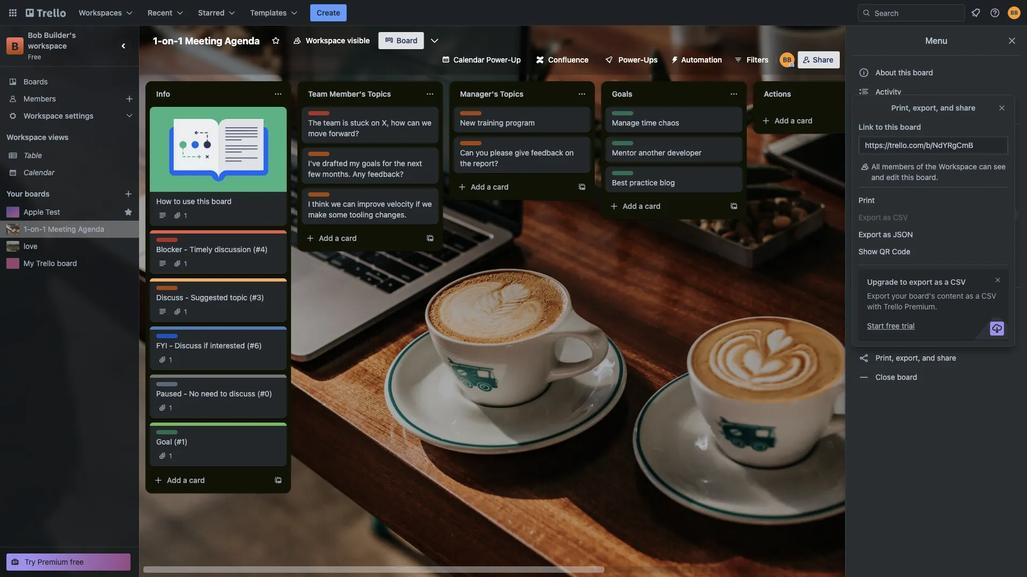 Task type: vqa. For each thing, say whether or not it's contained in the screenshot.
the Hire
no



Task type: locate. For each thing, give the bounding box(es) containing it.
sm image for labels
[[859, 228, 869, 239]]

add down "report?"
[[471, 183, 485, 192]]

0 horizontal spatial can
[[343, 200, 355, 209]]

0 vertical spatial trello
[[36, 259, 55, 268]]

discuss for new
[[460, 112, 484, 119]]

share down email-to-board link
[[937, 354, 956, 363]]

2 horizontal spatial can
[[979, 162, 992, 171]]

on left x,
[[371, 119, 380, 127]]

any
[[353, 170, 366, 179]]

workspace inside all members of the workspace can see and edit this board.
[[939, 162, 977, 171]]

the
[[308, 119, 321, 127]]

2 topics from the left
[[500, 90, 524, 98]]

export up the with
[[867, 292, 890, 301]]

1 vertical spatial calendar
[[24, 168, 55, 177]]

add a card for i've drafted my goals for the next few months. any feedback?
[[319, 234, 357, 243]]

sm image inside the 'copy board' link
[[859, 315, 869, 325]]

premium.
[[905, 303, 937, 311]]

0 vertical spatial 1-
[[153, 35, 162, 46]]

1 vertical spatial trello
[[884, 303, 903, 311]]

goal inside goal mentor another developer
[[612, 142, 626, 149]]

a
[[791, 116, 795, 125], [487, 183, 491, 192], [639, 202, 643, 211], [335, 234, 339, 243], [945, 278, 949, 287], [976, 292, 980, 301], [183, 476, 187, 485]]

sm image for power-ups
[[859, 209, 869, 220]]

calendar up the manager's on the left top of page
[[454, 55, 485, 64]]

add a card button down can you please give feedback on the report? link
[[454, 179, 574, 196]]

recent button
[[141, 4, 190, 21]]

2 vertical spatial can
[[343, 200, 355, 209]]

with
[[867, 303, 882, 311]]

color: orange, title: "discuss" element for drafted
[[308, 152, 332, 160]]

builder's
[[44, 31, 76, 40]]

- up the color: black, title: "paused" element
[[169, 342, 173, 350]]

2 paused from the top
[[156, 390, 182, 399]]

goal manage time chaos
[[612, 112, 679, 127]]

best
[[612, 178, 628, 187]]

1 horizontal spatial calendar
[[454, 55, 485, 64]]

create
[[317, 8, 340, 17]]

sm image inside labels link
[[859, 228, 869, 239]]

0 vertical spatial can
[[407, 119, 420, 127]]

card down "report?"
[[493, 183, 509, 192]]

activity link
[[852, 83, 1021, 101]]

bob builder's workspace free
[[28, 31, 78, 60]]

upgrade
[[942, 270, 968, 277], [867, 278, 898, 287]]

9 sm image from the top
[[859, 334, 869, 345]]

(#6)
[[247, 342, 262, 350]]

1 topics from the left
[[368, 90, 391, 98]]

as right export
[[935, 278, 943, 287]]

add a card button for mentor another developer
[[606, 198, 726, 215]]

Team Member's Topics text field
[[302, 86, 419, 103]]

next
[[407, 159, 422, 168]]

upgrade for upgrade to export as a csv export your board's content as a csv with trello premium.
[[867, 278, 898, 287]]

bob builder (bobbuilder40) image
[[780, 52, 795, 67]]

- inside fyi fyi - discuss if interested (#6)
[[169, 342, 173, 350]]

free inside 'button'
[[70, 558, 84, 567]]

1- down recent
[[153, 35, 162, 46]]

1 horizontal spatial ups
[[900, 210, 914, 219]]

as right content
[[966, 292, 974, 301]]

0 horizontal spatial power-
[[487, 55, 511, 64]]

1 vertical spatial on-
[[30, 225, 42, 234]]

0 horizontal spatial topics
[[368, 90, 391, 98]]

0 horizontal spatial agenda
[[78, 225, 104, 234]]

template
[[896, 268, 927, 277]]

- for paused
[[184, 390, 187, 399]]

goals
[[612, 90, 632, 98]]

add a card button down tooling
[[302, 230, 422, 247]]

we inside blocker the team is stuck on x, how can we move forward?
[[422, 119, 432, 127]]

on-
[[162, 35, 178, 46], [30, 225, 42, 234]]

Info text field
[[150, 86, 268, 103]]

color: orange, title: "discuss" element
[[460, 111, 484, 119], [460, 141, 484, 149], [308, 152, 332, 160], [308, 193, 332, 201], [156, 286, 180, 294]]

0 vertical spatial agenda
[[225, 35, 260, 46]]

can inside blocker the team is stuck on x, how can we move forward?
[[407, 119, 420, 127]]

0 horizontal spatial if
[[204, 342, 208, 350]]

export, down activity link
[[913, 104, 939, 112]]

2 horizontal spatial the
[[926, 162, 937, 171]]

1 inside "board name" text box
[[178, 35, 183, 46]]

color: red, title: "blocker" element for blocker - timely discussion (#4)
[[156, 238, 180, 246]]

(#4)
[[253, 245, 268, 254]]

1 horizontal spatial and
[[922, 354, 935, 363]]

forward?
[[329, 129, 359, 138]]

color: orange, title: "discuss" element for training
[[460, 111, 484, 119]]

the
[[394, 159, 405, 168], [460, 159, 471, 168], [926, 162, 937, 171]]

0 horizontal spatial free
[[70, 558, 84, 567]]

search image
[[863, 9, 871, 17]]

free inside button
[[886, 322, 900, 331]]

goal for manage time chaos
[[612, 112, 626, 119]]

discuss for can
[[460, 142, 484, 149]]

free right premium
[[70, 558, 84, 567]]

sm image
[[666, 51, 681, 66], [859, 190, 869, 201], [859, 372, 869, 383]]

the right for at the left
[[394, 159, 405, 168]]

share down activity link
[[956, 104, 976, 112]]

color: orange, title: "discuss" element up few
[[308, 152, 332, 160]]

color: green, title: "goal" element for manage
[[612, 111, 634, 119]]

1 horizontal spatial power-
[[619, 55, 644, 64]]

0 vertical spatial free
[[886, 322, 900, 331]]

a for add a card button related to mentor another developer
[[639, 202, 643, 211]]

topics up discuss new training program
[[500, 90, 524, 98]]

- inside paused paused - no need to discuss (#0)
[[184, 390, 187, 399]]

add a card for mentor another developer
[[623, 202, 661, 211]]

add down make
[[319, 234, 333, 243]]

stickers
[[874, 249, 904, 257]]

how to use this board link
[[156, 196, 280, 207]]

sm image for activity
[[859, 87, 869, 97]]

to
[[876, 123, 883, 132], [174, 197, 181, 206], [900, 278, 907, 287], [220, 390, 227, 399]]

team
[[323, 119, 341, 127]]

1 horizontal spatial topics
[[500, 90, 524, 98]]

color: orange, title: "discuss" element down the manager's on the left top of page
[[460, 111, 484, 119]]

1 vertical spatial 1-on-1 meeting agenda
[[24, 225, 104, 234]]

power- up goals
[[619, 55, 644, 64]]

0 vertical spatial if
[[416, 200, 420, 209]]

export as json
[[859, 230, 913, 239]]

calendar down table
[[24, 168, 55, 177]]

0 horizontal spatial trello
[[36, 259, 55, 268]]

agenda left star or unstar board icon
[[225, 35, 260, 46]]

- left 'no'
[[184, 390, 187, 399]]

to for upgrade
[[900, 278, 907, 287]]

1 horizontal spatial meeting
[[185, 35, 222, 46]]

1 horizontal spatial agenda
[[225, 35, 260, 46]]

the inside all members of the workspace can see and edit this board.
[[926, 162, 937, 171]]

discuss discuss - suggested topic (#3)
[[156, 287, 264, 302]]

1 horizontal spatial color: red, title: "blocker" element
[[308, 111, 332, 119]]

calendar for calendar power-up
[[454, 55, 485, 64]]

1- inside "board name" text box
[[153, 35, 162, 46]]

1 horizontal spatial on
[[565, 148, 574, 157]]

(#3)
[[249, 293, 264, 302]]

1 horizontal spatial can
[[407, 119, 420, 127]]

of
[[917, 162, 924, 171]]

all members of the workspace can see and edit this board. image
[[861, 162, 869, 172]]

1 horizontal spatial csv
[[982, 292, 997, 301]]

topics inside text box
[[500, 90, 524, 98]]

topics up x,
[[368, 90, 391, 98]]

1 vertical spatial print, export, and share
[[874, 354, 956, 363]]

show
[[859, 247, 878, 256]]

1 horizontal spatial automation
[[874, 191, 915, 200]]

0 horizontal spatial 1-
[[24, 225, 30, 234]]

program
[[506, 119, 535, 127]]

on- down apple
[[30, 225, 42, 234]]

add a card down practice
[[623, 202, 661, 211]]

1-on-1 meeting agenda down the apple test link
[[24, 225, 104, 234]]

topic
[[230, 293, 247, 302]]

team
[[308, 90, 328, 98]]

back to home image
[[26, 4, 66, 21]]

1 down blocker blocker - timely discussion (#4)
[[184, 260, 187, 268]]

sm image inside watch link
[[859, 295, 869, 306]]

a down some
[[335, 234, 339, 243]]

discuss for i
[[308, 193, 332, 201]]

Goals text field
[[606, 86, 723, 103]]

goal inside goal manage time chaos
[[612, 112, 626, 119]]

practice
[[630, 178, 658, 187]]

see
[[994, 162, 1006, 171]]

discuss inside discuss can you please give feedback on the report?
[[460, 142, 484, 149]]

sm image for email-to-board
[[859, 334, 869, 345]]

Actions text field
[[758, 86, 875, 103]]

print, export, and share down "to-"
[[874, 354, 956, 363]]

workspace inside button
[[306, 36, 345, 45]]

upgrade inside upgrade to export as a csv export your board's content as a csv with trello premium.
[[867, 278, 898, 287]]

0 horizontal spatial upgrade
[[867, 278, 898, 287]]

if inside fyi fyi - discuss if interested (#6)
[[204, 342, 208, 350]]

to right need
[[220, 390, 227, 399]]

bob builder (bobbuilder40) image
[[1008, 6, 1021, 19]]

a for add a card button related to i've drafted my goals for the next few months. any feedback?
[[335, 234, 339, 243]]

agenda up the love link
[[78, 225, 104, 234]]

workspace up table
[[6, 133, 46, 142]]

0 vertical spatial automation
[[681, 55, 722, 64]]

0 horizontal spatial and
[[872, 173, 884, 182]]

color: red, title: "blocker" element left timely at the left of page
[[156, 238, 180, 246]]

apple test
[[24, 208, 60, 217]]

qr
[[880, 247, 890, 256]]

1 vertical spatial can
[[979, 162, 992, 171]]

1 paused from the top
[[156, 383, 179, 391]]

10 sm image from the top
[[859, 353, 869, 364]]

1- up "love"
[[24, 225, 30, 234]]

if left interested in the bottom of the page
[[204, 342, 208, 350]]

csv right content
[[982, 292, 997, 301]]

0 vertical spatial on
[[371, 119, 380, 127]]

1 vertical spatial sm image
[[859, 190, 869, 201]]

and down activity link
[[941, 104, 954, 112]]

power- up "labels"
[[876, 210, 900, 219]]

sm image up "goals" text field
[[666, 51, 681, 66]]

discuss inside discuss new training program
[[460, 112, 484, 119]]

link
[[859, 123, 874, 132]]

- left timely at the left of page
[[184, 245, 188, 254]]

meeting down starred
[[185, 35, 222, 46]]

color: blue, title: "fyi" element
[[156, 334, 178, 342]]

0 vertical spatial sm image
[[666, 51, 681, 66]]

8 sm image from the top
[[859, 315, 869, 325]]

your boards with 4 items element
[[6, 188, 108, 201]]

0 vertical spatial meeting
[[185, 35, 222, 46]]

discussion
[[214, 245, 251, 254]]

card down some
[[341, 234, 357, 243]]

board up "to-"
[[896, 315, 916, 324]]

sm image inside close board link
[[859, 372, 869, 383]]

- inside discuss discuss - suggested topic (#3)
[[185, 293, 189, 302]]

to down make template
[[900, 278, 907, 287]]

0 vertical spatial calendar
[[454, 55, 485, 64]]

upgrade to export as a csv export your board's content as a csv with trello premium.
[[867, 278, 997, 311]]

can
[[407, 119, 420, 127], [979, 162, 992, 171], [343, 200, 355, 209]]

1-
[[153, 35, 162, 46], [24, 225, 30, 234]]

discuss i've drafted my goals for the next few months. any feedback?
[[308, 152, 422, 179]]

color: red, title: "blocker" element
[[308, 111, 332, 119], [156, 238, 180, 246]]

to-
[[898, 335, 908, 344]]

and inside all members of the workspace can see and edit this board.
[[872, 173, 884, 182]]

upgrade for upgrade
[[942, 270, 968, 277]]

can right how
[[407, 119, 420, 127]]

add board image
[[124, 190, 133, 199]]

manager's topics
[[460, 90, 524, 98]]

- for discuss
[[185, 293, 189, 302]]

0 vertical spatial 1-on-1 meeting agenda
[[153, 35, 260, 46]]

sm image inside the settings link
[[859, 132, 869, 143]]

add down (#1)
[[167, 476, 181, 485]]

power- up manager's topics at the top of the page
[[487, 55, 511, 64]]

sm image inside print, export, and share link
[[859, 353, 869, 364]]

the inside discuss can you please give feedback on the report?
[[460, 159, 471, 168]]

Board name text field
[[148, 32, 265, 49]]

export as json link
[[852, 226, 1015, 243]]

board up activity link
[[913, 68, 933, 77]]

how
[[391, 119, 405, 127]]

blocker inside blocker the team is stuck on x, how can we move forward?
[[308, 112, 332, 119]]

no
[[189, 390, 199, 399]]

share
[[956, 104, 976, 112], [937, 354, 956, 363]]

0 horizontal spatial on-
[[30, 225, 42, 234]]

1-on-1 meeting agenda link
[[24, 224, 133, 235]]

change
[[876, 152, 902, 161]]

manager's
[[460, 90, 498, 98]]

0 vertical spatial on-
[[162, 35, 178, 46]]

1 vertical spatial upgrade
[[867, 278, 898, 287]]

calendar link
[[24, 167, 133, 178]]

and down email-to-board link
[[922, 354, 935, 363]]

this up settings
[[885, 123, 898, 132]]

1 horizontal spatial create from template… image
[[578, 183, 586, 192]]

discuss for discuss
[[156, 287, 180, 294]]

0 vertical spatial print, export, and share
[[892, 104, 976, 112]]

months.
[[323, 170, 351, 179]]

the team is stuck on x, how can we move forward? link
[[308, 118, 432, 139]]

1 vertical spatial print,
[[876, 354, 894, 363]]

color: green, title: "goal" element for mentor
[[612, 141, 634, 149]]

0 vertical spatial and
[[941, 104, 954, 112]]

0 vertical spatial share
[[956, 104, 976, 112]]

color: red, title: "blocker" element up "move"
[[308, 111, 332, 119]]

2 horizontal spatial power-
[[876, 210, 900, 219]]

archived
[[876, 107, 906, 116]]

print, export, and share
[[892, 104, 976, 112], [874, 354, 956, 363]]

print, up close
[[876, 354, 894, 363]]

color: green, title: "goal" element
[[612, 111, 634, 119], [612, 141, 634, 149], [612, 171, 634, 179], [156, 431, 178, 439]]

workspace down members
[[24, 112, 63, 120]]

to inside upgrade to export as a csv export your board's content as a csv with trello premium.
[[900, 278, 907, 287]]

sm image inside "stickers" 'link'
[[859, 248, 869, 258]]

5 sm image from the top
[[859, 248, 869, 258]]

this inside button
[[899, 68, 911, 77]]

this right use
[[197, 197, 210, 206]]

add for mentor another developer
[[623, 202, 637, 211]]

0 vertical spatial ups
[[644, 55, 658, 64]]

to inside paused paused - no need to discuss (#0)
[[220, 390, 227, 399]]

1 vertical spatial export
[[867, 292, 890, 301]]

b
[[11, 40, 19, 52]]

the down the can at the left top of page
[[460, 159, 471, 168]]

and down "all"
[[872, 173, 884, 182]]

on- down the recent popup button
[[162, 35, 178, 46]]

a for add a card button associated with can you please give feedback on the report?
[[487, 183, 491, 192]]

1 vertical spatial if
[[204, 342, 208, 350]]

- inside blocker blocker - timely discussion (#4)
[[184, 245, 188, 254]]

automation
[[681, 55, 722, 64], [874, 191, 915, 200]]

a right content
[[976, 292, 980, 301]]

0 vertical spatial power-ups
[[619, 55, 658, 64]]

settings link
[[852, 129, 1021, 146]]

0 vertical spatial upgrade
[[942, 270, 968, 277]]

ups up json
[[900, 210, 914, 219]]

up
[[511, 55, 521, 64]]

to left use
[[174, 197, 181, 206]]

discuss inside the discuss i've drafted my goals for the next few months. any feedback?
[[308, 152, 332, 160]]

my
[[24, 259, 34, 268]]

1 vertical spatial color: red, title: "blocker" element
[[156, 238, 180, 246]]

power-ups up goals
[[619, 55, 658, 64]]

csv up content
[[951, 278, 966, 287]]

card for i've drafted my goals for the next few months. any feedback?
[[341, 234, 357, 243]]

3 sm image from the top
[[859, 209, 869, 220]]

you
[[476, 148, 488, 157]]

sm image inside email-to-board link
[[859, 334, 869, 345]]

add a card down "report?"
[[471, 183, 509, 192]]

4 sm image from the top
[[859, 228, 869, 239]]

workspace views
[[6, 133, 69, 142]]

share button
[[798, 51, 840, 68]]

sm image for make template
[[859, 267, 869, 278]]

a down practice
[[639, 202, 643, 211]]

0 vertical spatial color: red, title: "blocker" element
[[308, 111, 332, 119]]

7 sm image from the top
[[859, 295, 869, 306]]

sm image inside activity link
[[859, 87, 869, 97]]

this member is an admin of this board. image
[[790, 63, 794, 67]]

can left see
[[979, 162, 992, 171]]

1 vertical spatial on
[[565, 148, 574, 157]]

on- inside "board name" text box
[[162, 35, 178, 46]]

1 vertical spatial meeting
[[48, 225, 76, 234]]

create from template… image
[[578, 183, 586, 192], [730, 202, 738, 211], [274, 477, 283, 485]]

discuss for i've
[[308, 152, 332, 160]]

workspace inside popup button
[[24, 112, 63, 120]]

this
[[899, 68, 911, 77], [885, 123, 898, 132], [902, 173, 914, 182], [197, 197, 210, 206]]

ups inside power-ups button
[[644, 55, 658, 64]]

blocker - timely discussion (#4) link
[[156, 245, 280, 255]]

1 down the recent popup button
[[178, 35, 183, 46]]

move
[[308, 129, 327, 138]]

- for blocker
[[184, 245, 188, 254]]

power-ups inside power-ups button
[[619, 55, 658, 64]]

1-on-1 meeting agenda inside "board name" text box
[[153, 35, 260, 46]]

1 vertical spatial as
[[935, 278, 943, 287]]

json
[[893, 230, 913, 239]]

sm image for watch
[[859, 295, 869, 306]]

sm image for settings
[[859, 132, 869, 143]]

to right link
[[876, 123, 883, 132]]

sm image
[[859, 87, 869, 97], [859, 132, 869, 143], [859, 209, 869, 220], [859, 228, 869, 239], [859, 248, 869, 258], [859, 267, 869, 278], [859, 295, 869, 306], [859, 315, 869, 325], [859, 334, 869, 345], [859, 353, 869, 364]]

a down (#1)
[[183, 476, 187, 485]]

sm image inside "automation" link
[[859, 190, 869, 201]]

1 vertical spatial and
[[872, 173, 884, 182]]

6 sm image from the top
[[859, 267, 869, 278]]

1 horizontal spatial free
[[886, 322, 900, 331]]

1 sm image from the top
[[859, 87, 869, 97]]

upgrade down make
[[867, 278, 898, 287]]

on inside blocker the team is stuck on x, how can we move forward?
[[371, 119, 380, 127]]

meeting inside "board name" text box
[[185, 35, 222, 46]]

1 vertical spatial free
[[70, 558, 84, 567]]

print, down activity at the top right
[[892, 104, 911, 112]]

1 vertical spatial export,
[[896, 354, 920, 363]]

0 vertical spatial export
[[859, 230, 881, 239]]

sm image for copy board
[[859, 315, 869, 325]]

this down members
[[902, 173, 914, 182]]

0 vertical spatial csv
[[951, 278, 966, 287]]

copy board link
[[852, 311, 1021, 329]]

and
[[941, 104, 954, 112], [872, 173, 884, 182], [922, 354, 935, 363]]

workspace down link to this board text field
[[939, 162, 977, 171]]

sm image down all members of the workspace can see and edit this board. icon
[[859, 190, 869, 201]]

power-ups up "labels"
[[874, 210, 916, 219]]

1 horizontal spatial trello
[[884, 303, 903, 311]]

1 horizontal spatial 1-
[[153, 35, 162, 46]]

2 vertical spatial sm image
[[859, 372, 869, 383]]

1 vertical spatial agenda
[[78, 225, 104, 234]]

0 vertical spatial create from template… image
[[578, 183, 586, 192]]

paused
[[156, 383, 179, 391], [156, 390, 182, 399]]

0 horizontal spatial meeting
[[48, 225, 76, 234]]

card down practice
[[645, 202, 661, 211]]

power- inside button
[[619, 55, 644, 64]]

0 horizontal spatial the
[[394, 159, 405, 168]]

1 vertical spatial create from template… image
[[730, 202, 738, 211]]

trello right "my"
[[36, 259, 55, 268]]

add a card down actions
[[775, 116, 813, 125]]

we
[[422, 119, 432, 127], [331, 200, 341, 209], [422, 200, 432, 209]]

0 horizontal spatial ups
[[644, 55, 658, 64]]

0 horizontal spatial on
[[371, 119, 380, 127]]

print, export, and share down activity link
[[892, 104, 976, 112]]

1 horizontal spatial power-ups
[[874, 210, 916, 219]]

changes.
[[375, 211, 407, 219]]

discuss inside discuss i think we can improve velocity if we make some tooling changes.
[[308, 193, 332, 201]]

workspace navigation collapse icon image
[[117, 39, 132, 54]]

how to use this board
[[156, 197, 232, 206]]

topics inside text field
[[368, 90, 391, 98]]

0 horizontal spatial calendar
[[24, 168, 55, 177]]

export up show on the top of the page
[[859, 230, 881, 239]]

0 vertical spatial as
[[883, 230, 891, 239]]

automation link
[[852, 187, 1021, 204]]

1-on-1 meeting agenda
[[153, 35, 260, 46], [24, 225, 104, 234]]

1 horizontal spatial upgrade
[[942, 270, 968, 277]]

2 horizontal spatial as
[[966, 292, 974, 301]]

color: black, title: "paused" element
[[156, 383, 179, 391]]

1-on-1 meeting agenda down starred
[[153, 35, 260, 46]]

1 horizontal spatial 1-on-1 meeting agenda
[[153, 35, 260, 46]]

0 horizontal spatial color: red, title: "blocker" element
[[156, 238, 180, 246]]

upgrade inside button
[[942, 270, 968, 277]]

2 vertical spatial create from template… image
[[274, 477, 283, 485]]

can
[[460, 148, 474, 157]]

this right about
[[899, 68, 911, 77]]

2 sm image from the top
[[859, 132, 869, 143]]

my trello board link
[[24, 258, 133, 269]]

2 horizontal spatial create from template… image
[[730, 202, 738, 211]]

goal inside goal best practice blog
[[612, 172, 626, 179]]

blocker for blocker
[[156, 239, 180, 246]]

free
[[886, 322, 900, 331], [70, 558, 84, 567]]



Task type: describe. For each thing, give the bounding box(es) containing it.
color: orange, title: "discuss" element left suggested
[[156, 286, 180, 294]]

1 down the color: black, title: "paused" element
[[169, 405, 172, 412]]

training
[[478, 119, 504, 127]]

a for add a card button below actions text field
[[791, 116, 795, 125]]

link to this board
[[859, 123, 921, 132]]

visible
[[347, 36, 370, 45]]

add for can you please give feedback on the report?
[[471, 183, 485, 192]]

to for how
[[174, 197, 181, 206]]

info
[[156, 90, 170, 98]]

color: green, title: "goal" element down the color: black, title: "paused" element
[[156, 431, 178, 439]]

2 fyi from the top
[[156, 342, 167, 350]]

primary element
[[0, 0, 1027, 26]]

about this board
[[876, 68, 933, 77]]

1 down color: blue, title: "fyi" element
[[169, 356, 172, 364]]

workspaces
[[79, 8, 122, 17]]

mentor another developer link
[[612, 148, 736, 158]]

i think we can improve velocity if we make some tooling changes. link
[[308, 199, 432, 220]]

watch link
[[852, 292, 1021, 309]]

1 vertical spatial power-ups
[[874, 210, 916, 219]]

views
[[48, 133, 69, 142]]

(#1)
[[174, 438, 188, 447]]

starred button
[[192, 4, 242, 21]]

goal (#1) link
[[156, 437, 280, 448]]

your
[[6, 190, 23, 199]]

color: green, title: "goal" element for best
[[612, 171, 634, 179]]

card for can you please give feedback on the report?
[[493, 183, 509, 192]]

email-
[[876, 335, 898, 344]]

discuss can you please give feedback on the report?
[[460, 142, 574, 168]]

add a card button down actions text field
[[758, 112, 878, 129]]

if inside discuss i think we can improve velocity if we make some tooling changes.
[[416, 200, 420, 209]]

apple
[[24, 208, 44, 217]]

print
[[859, 196, 875, 205]]

card down goal (#1) link
[[189, 476, 205, 485]]

we up some
[[331, 200, 341, 209]]

members
[[24, 94, 56, 103]]

Link to this board text field
[[859, 136, 1009, 155]]

workspace visible
[[306, 36, 370, 45]]

discuss inside fyi fyi - discuss if interested (#6)
[[175, 342, 202, 350]]

workspace for workspace visible
[[306, 36, 345, 45]]

color: red, title: "blocker" element for the team is stuck on x, how can we move forward?
[[308, 111, 332, 119]]

x,
[[382, 119, 389, 127]]

board down items
[[900, 123, 921, 132]]

print link
[[852, 192, 1015, 209]]

boards link
[[0, 73, 139, 90]]

table link
[[24, 150, 133, 161]]

1 vertical spatial share
[[937, 354, 956, 363]]

add for i've drafted my goals for the next few months. any feedback?
[[319, 234, 333, 243]]

create from template… image
[[426, 234, 434, 243]]

activity
[[874, 87, 902, 96]]

Search field
[[871, 5, 965, 21]]

sm image for close board
[[859, 372, 869, 383]]

discuss - suggested topic (#3) link
[[156, 293, 280, 303]]

test
[[46, 208, 60, 217]]

board inside button
[[913, 68, 933, 77]]

start
[[867, 322, 884, 331]]

starred icon image
[[124, 208, 133, 217]]

interested
[[210, 342, 245, 350]]

add down actions
[[775, 116, 789, 125]]

2
[[1010, 211, 1013, 218]]

few
[[308, 170, 321, 179]]

export
[[909, 278, 933, 287]]

we right velocity
[[422, 200, 432, 209]]

0 horizontal spatial 1-on-1 meeting agenda
[[24, 225, 104, 234]]

1 down discuss discuss - suggested topic (#3)
[[184, 308, 187, 316]]

board down the love link
[[57, 259, 77, 268]]

open information menu image
[[990, 7, 1001, 18]]

velocity
[[387, 200, 414, 209]]

show qr code link down labels link
[[852, 243, 1015, 261]]

templates button
[[244, 4, 304, 21]]

board down trial
[[908, 335, 928, 344]]

create from template… image for can you please give feedback on the report?
[[578, 183, 586, 192]]

watch
[[874, 296, 900, 305]]

workspace settings button
[[0, 108, 139, 125]]

can inside all members of the workspace can see and edit this board.
[[979, 162, 992, 171]]

workspace for workspace views
[[6, 133, 46, 142]]

sm image for stickers
[[859, 248, 869, 258]]

- for fyi
[[169, 342, 173, 350]]

archived items link
[[852, 103, 1021, 120]]

card for mentor another developer
[[645, 202, 661, 211]]

best practice blog link
[[612, 178, 736, 188]]

color: orange, title: "discuss" element for think
[[308, 193, 332, 201]]

love link
[[24, 241, 133, 252]]

add a card button for i've drafted my goals for the next few months. any feedback?
[[302, 230, 422, 247]]

calendar power-up link
[[435, 51, 527, 68]]

agenda inside "board name" text box
[[225, 35, 260, 46]]

export inside upgrade to export as a csv export your board's content as a csv with trello premium.
[[867, 292, 890, 301]]

a for add a card button underneath goal (#1) link
[[183, 476, 187, 485]]

paused - no need to discuss (#0) link
[[156, 389, 280, 400]]

try premium free
[[25, 558, 84, 567]]

goal for best practice blog
[[612, 172, 626, 179]]

need
[[201, 390, 218, 399]]

labels
[[874, 229, 898, 238]]

bob
[[28, 31, 42, 40]]

feedback?
[[368, 170, 404, 179]]

2 vertical spatial as
[[966, 292, 974, 301]]

make template
[[874, 268, 927, 277]]

2 vertical spatial and
[[922, 354, 935, 363]]

1 horizontal spatial as
[[935, 278, 943, 287]]

card down actions text field
[[797, 116, 813, 125]]

goals
[[362, 159, 380, 168]]

show qr code link down export as json link
[[859, 247, 1009, 257]]

can inside discuss i think we can improve velocity if we make some tooling changes.
[[343, 200, 355, 209]]

2 horizontal spatial and
[[941, 104, 954, 112]]

trello inside upgrade to export as a csv export your board's content as a csv with trello premium.
[[884, 303, 903, 311]]

sm image inside the automation button
[[666, 51, 681, 66]]

confluence button
[[530, 51, 595, 68]]

the inside the discuss i've drafted my goals for the next few months. any feedback?
[[394, 159, 405, 168]]

sm image for automation
[[859, 190, 869, 201]]

0 horizontal spatial as
[[883, 230, 891, 239]]

calendar for calendar
[[24, 168, 55, 177]]

1 down use
[[184, 212, 187, 219]]

i've drafted my goals for the next few months. any feedback? link
[[308, 158, 432, 180]]

add a card for can you please give feedback on the report?
[[471, 183, 509, 192]]

0 horizontal spatial create from template… image
[[274, 477, 283, 485]]

goal goal (#1)
[[156, 431, 188, 447]]

settings
[[874, 133, 904, 142]]

labels link
[[852, 225, 1021, 242]]

fields
[[904, 171, 924, 180]]

give
[[515, 148, 529, 157]]

this inside all members of the workspace can see and edit this board.
[[902, 173, 914, 182]]

free
[[28, 53, 41, 60]]

0 notifications image
[[970, 6, 982, 19]]

1 vertical spatial ups
[[900, 210, 914, 219]]

automation inside button
[[681, 55, 722, 64]]

recent
[[148, 8, 172, 17]]

timely
[[190, 245, 212, 254]]

change background link
[[852, 148, 1021, 165]]

email-to-board
[[874, 335, 928, 344]]

confluence
[[548, 55, 589, 64]]

email-to-board link
[[852, 331, 1021, 348]]

to for link
[[876, 123, 883, 132]]

manage
[[612, 119, 640, 127]]

premium
[[38, 558, 68, 567]]

goal mentor another developer
[[612, 142, 702, 157]]

use
[[183, 197, 195, 206]]

how
[[156, 197, 172, 206]]

customize views image
[[429, 35, 440, 46]]

add a card button for can you please give feedback on the report?
[[454, 179, 574, 196]]

think
[[312, 200, 329, 209]]

add a card button down goal (#1) link
[[150, 472, 270, 490]]

confluence icon image
[[537, 56, 544, 64]]

calendar power-up
[[454, 55, 521, 64]]

0 vertical spatial export,
[[913, 104, 939, 112]]

Manager's Topics text field
[[454, 86, 571, 103]]

a up content
[[945, 278, 949, 287]]

workspace for workspace settings
[[24, 112, 63, 120]]

custom fields button
[[852, 167, 1021, 185]]

board right close
[[897, 373, 917, 382]]

members link
[[0, 90, 139, 108]]

switch to… image
[[7, 7, 18, 18]]

bob builder's workspace link
[[28, 31, 78, 50]]

improve
[[357, 200, 385, 209]]

copy board
[[874, 315, 916, 324]]

1 fyi from the top
[[156, 335, 166, 342]]

star or unstar board image
[[272, 36, 280, 45]]

background
[[904, 152, 946, 161]]

manage time chaos link
[[612, 118, 736, 128]]

discuss i think we can improve velocity if we make some tooling changes.
[[308, 193, 432, 219]]

on inside discuss can you please give feedback on the report?
[[565, 148, 574, 157]]

team member's topics
[[308, 90, 391, 98]]

blocker for the
[[308, 112, 332, 119]]

goal for mentor another developer
[[612, 142, 626, 149]]

sm image for print, export, and share
[[859, 353, 869, 364]]

add a card down (#1)
[[167, 476, 205, 485]]

1 down goal goal (#1)
[[169, 453, 172, 460]]

fyi - discuss if interested (#6) link
[[156, 341, 280, 352]]

share
[[813, 55, 834, 64]]

i
[[308, 200, 310, 209]]

0 horizontal spatial csv
[[951, 278, 966, 287]]

board right use
[[212, 197, 232, 206]]

(#0)
[[257, 390, 272, 399]]

all members of the workspace can see and edit this board.
[[872, 162, 1006, 182]]

workspace visible button
[[287, 32, 376, 49]]

1 vertical spatial csv
[[982, 292, 997, 301]]

menu
[[926, 36, 948, 46]]

color: orange, title: "discuss" element for you
[[460, 141, 484, 149]]

table
[[24, 151, 42, 160]]

create from template… image for mentor another developer
[[730, 202, 738, 211]]

trial
[[902, 322, 915, 331]]

1 down apple test
[[42, 225, 46, 234]]

0 vertical spatial print,
[[892, 104, 911, 112]]



